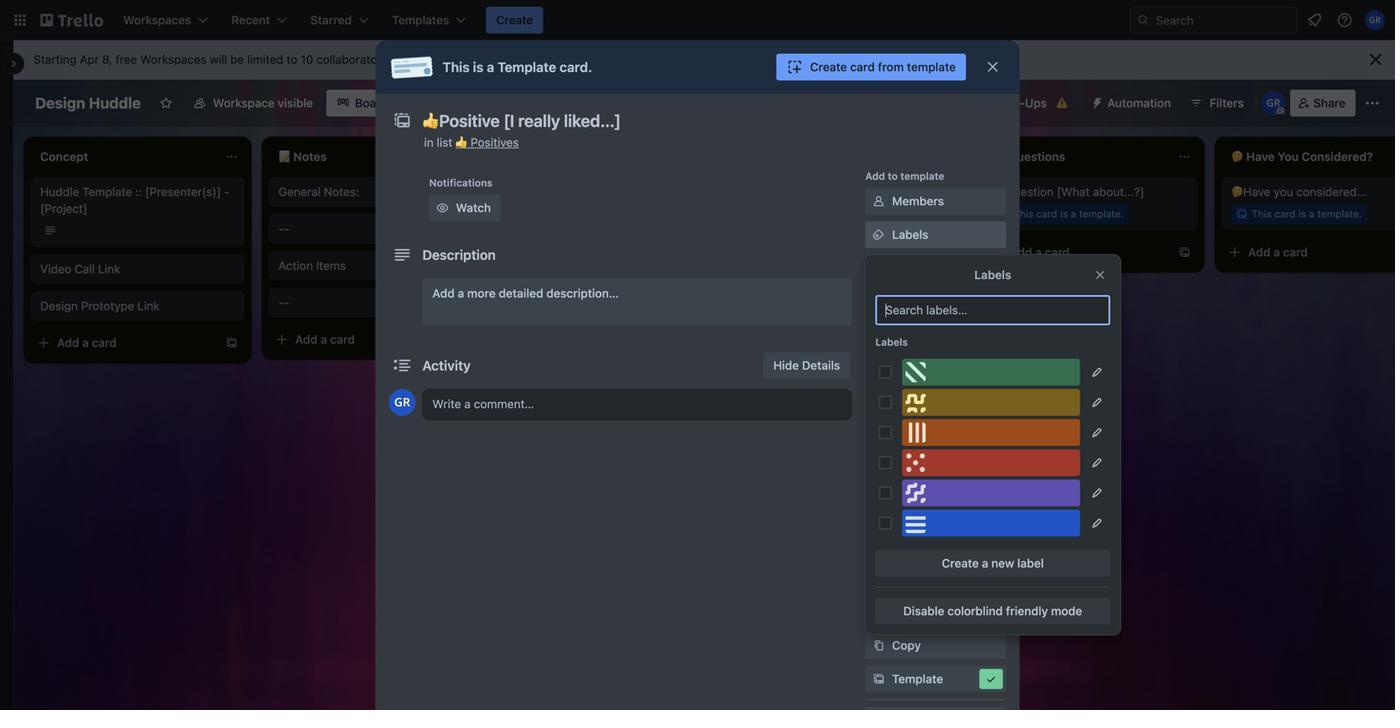 Task type: vqa. For each thing, say whether or not it's contained in the screenshot.
drafted Discuss
no



Task type: locate. For each thing, give the bounding box(es) containing it.
this card is a template. down [i'm
[[775, 208, 886, 220]]

1 vertical spatial ups
[[901, 412, 920, 424]]

Board name text field
[[27, 90, 149, 117]]

is down 🤔have you considered...
[[1299, 208, 1306, 220]]

0 vertical spatial template
[[498, 59, 556, 75]]

sm image
[[1084, 90, 1108, 113], [434, 200, 451, 216], [870, 227, 887, 243], [870, 334, 887, 351], [870, 671, 887, 688], [983, 671, 1000, 688]]

-- for first '--' link from the top
[[279, 222, 289, 236]]

1 vertical spatial design
[[40, 299, 78, 313]]

1 horizontal spatial create from template… image
[[1178, 246, 1191, 259]]

0 horizontal spatial ups
[[901, 412, 920, 424]]

link
[[98, 262, 120, 276], [137, 299, 160, 313]]

general notes: link
[[279, 184, 473, 201]]

0 vertical spatial create
[[496, 13, 533, 27]]

collaborator
[[493, 52, 558, 66]]

2 template. from the left
[[1079, 208, 1124, 220]]

labels down members
[[892, 228, 929, 242]]

is down [i'm
[[822, 208, 830, 220]]

0 vertical spatial power-ups
[[986, 96, 1047, 110]]

this card is a template. down '🤔have you considered...' link
[[1252, 208, 1362, 220]]

sm image for members
[[870, 193, 887, 210]]

video
[[40, 262, 71, 276]]

add power-ups
[[892, 469, 979, 483]]

label
[[1018, 557, 1044, 571]]

add a card down 🙋question
[[1010, 245, 1070, 259]]

design prototype link link
[[40, 298, 235, 315]]

2 vertical spatial template
[[892, 672, 943, 686]]

🙋question
[[993, 185, 1054, 199]]

sm image left copy
[[870, 638, 887, 654]]

close popover image
[[1094, 268, 1107, 282]]

0 vertical spatial sm image
[[870, 193, 887, 210]]

automation up add button
[[865, 513, 923, 524]]

0 vertical spatial template
[[907, 60, 956, 74]]

3 sm image from the top
[[870, 638, 887, 654]]

watch button
[[429, 195, 501, 222]]

0 horizontal spatial greg robinson (gregrobinson96) image
[[389, 389, 416, 416]]

add left button
[[892, 538, 914, 552]]

collaborators.
[[316, 52, 391, 66]]

0 horizontal spatial automation
[[865, 513, 923, 524]]

create from template… image
[[1178, 246, 1191, 259], [225, 336, 238, 350]]

template down copy
[[892, 672, 943, 686]]

custom fields button
[[865, 367, 1006, 384]]

1 vertical spatial sm image
[[870, 604, 887, 621]]

a down [i'm
[[833, 208, 838, 220]]

template. for 🤔have you considered...
[[1318, 208, 1362, 220]]

create inside create card from template button
[[810, 60, 847, 74]]

link right call
[[98, 262, 120, 276]]

1 horizontal spatial this card is a template.
[[1014, 208, 1124, 220]]

more
[[428, 52, 455, 66], [467, 287, 496, 300]]

0 horizontal spatial huddle
[[40, 185, 79, 199]]

2 horizontal spatial create
[[942, 557, 979, 571]]

design down starting
[[35, 94, 85, 112]]

0 vertical spatial automation
[[1108, 96, 1171, 110]]

[what
[[1057, 185, 1090, 199]]

action items
[[279, 259, 346, 273]]

0 vertical spatial ups
[[1025, 96, 1047, 110]]

1 horizontal spatial power-ups
[[986, 96, 1047, 110]]

0 vertical spatial link
[[98, 262, 120, 276]]

in
[[424, 136, 434, 149]]

0 horizontal spatial power-
[[865, 412, 901, 424]]

sm image inside copy link
[[870, 638, 887, 654]]

apr
[[80, 52, 99, 66]]

starting
[[34, 52, 77, 66]]

0 horizontal spatial create from template… image
[[225, 336, 238, 350]]

detailed
[[499, 287, 543, 300]]

2 vertical spatial create
[[942, 557, 979, 571]]

ups inside button
[[1025, 96, 1047, 110]]

2 horizontal spatial template
[[892, 672, 943, 686]]

labels up custom
[[876, 336, 908, 348]]

1 vertical spatial power-ups
[[865, 412, 920, 424]]

limited
[[247, 52, 283, 66]]

link for video call link
[[98, 262, 120, 276]]

huddle down 8,
[[89, 94, 141, 112]]

primary element
[[0, 0, 1395, 40]]

in list 👍 positives
[[424, 136, 519, 149]]

sm image for cover
[[870, 334, 887, 351]]

create up collaborator
[[496, 13, 533, 27]]

ups
[[1025, 96, 1047, 110], [901, 412, 920, 424], [957, 469, 979, 483]]

this card is a template.
[[775, 208, 886, 220], [1014, 208, 1124, 220], [1252, 208, 1362, 220]]

action items link
[[279, 258, 473, 274]]

this card is a template. for 🙋question [what about...?]
[[1014, 208, 1124, 220]]

3 template. from the left
[[1318, 208, 1362, 220]]

create for create card from template
[[810, 60, 847, 74]]

create left from at top
[[810, 60, 847, 74]]

1 vertical spatial more
[[467, 287, 496, 300]]

design for design prototype link
[[40, 299, 78, 313]]

1 horizontal spatial power-
[[918, 469, 957, 483]]

1 vertical spatial -- link
[[279, 294, 473, 311]]

a down 🙋question
[[1035, 245, 1042, 259]]

template left ::
[[82, 185, 132, 199]]

1 horizontal spatial huddle
[[89, 94, 141, 112]]

action
[[279, 259, 313, 273]]

sm image for labels
[[870, 227, 887, 243]]

1 horizontal spatial automation
[[1108, 96, 1171, 110]]

sm image right not
[[870, 193, 887, 210]]

10
[[301, 52, 313, 66]]

1 horizontal spatial more
[[467, 287, 496, 300]]

1 vertical spatial huddle
[[40, 185, 79, 199]]

template. down considered...
[[1318, 208, 1362, 220]]

create button
[[486, 7, 543, 34]]

design inside text field
[[35, 94, 85, 112]]

design for design huddle
[[35, 94, 85, 112]]

more inside add a more detailed description… 'link'
[[467, 287, 496, 300]]

-- link down general notes: link
[[279, 221, 473, 237]]

1 vertical spatial power-
[[865, 412, 901, 424]]

to left 10
[[287, 52, 297, 66]]

2 vertical spatial ups
[[957, 469, 979, 483]]

design down video
[[40, 299, 78, 313]]

template.
[[841, 208, 886, 220], [1079, 208, 1124, 220], [1318, 208, 1362, 220]]

-- link down action items link
[[279, 294, 473, 311]]

color: purple, title: none image
[[902, 480, 1080, 507]]

add down description on the left of the page
[[433, 287, 455, 300]]

create down button
[[942, 557, 979, 571]]

sm image for template
[[870, 671, 887, 688]]

labels
[[892, 228, 929, 242], [975, 268, 1011, 282], [876, 336, 908, 348]]

1 vertical spatial --
[[279, 296, 289, 310]]

-- up the action
[[279, 222, 289, 236]]

0 vertical spatial greg robinson (gregrobinson96) image
[[1262, 91, 1285, 115]]

1 vertical spatial create from template… image
[[225, 336, 238, 350]]

link down video call link link
[[137, 299, 160, 313]]

is left collaborator
[[473, 59, 484, 75]]

sm image inside members link
[[870, 193, 887, 210]]

attachment button
[[865, 295, 1006, 322]]

1 -- from the top
[[279, 222, 289, 236]]

template. down 👎negative [i'm not sure about...] link
[[841, 208, 886, 220]]

greg robinson (gregrobinson96) image
[[1365, 10, 1385, 30]]

more left detailed
[[467, 287, 496, 300]]

is
[[473, 59, 484, 75], [822, 208, 830, 220], [1060, 208, 1068, 220], [1299, 208, 1306, 220]]

👎negative
[[755, 185, 815, 199]]

None text field
[[414, 106, 968, 136]]

0 vertical spatial --
[[279, 222, 289, 236]]

sm image inside move link
[[870, 604, 887, 621]]

0 vertical spatial huddle
[[89, 94, 141, 112]]

automation button
[[1084, 90, 1181, 117]]

2 vertical spatial power-
[[918, 469, 957, 483]]

sm image
[[870, 193, 887, 210], [870, 604, 887, 621], [870, 638, 887, 654]]

add down 🙋question
[[1010, 245, 1032, 259]]

add inside 'link'
[[433, 287, 455, 300]]

power-ups
[[986, 96, 1047, 110], [865, 412, 920, 424]]

to
[[287, 52, 297, 66], [888, 170, 898, 182]]

a inside 'link'
[[458, 287, 464, 300]]

- inside huddle template :: [presenter(s)] - [project]
[[224, 185, 230, 199]]

notifications
[[429, 177, 493, 189]]

automation
[[1108, 96, 1171, 110], [865, 513, 923, 524]]

huddle inside text field
[[89, 94, 141, 112]]

1 vertical spatial template
[[82, 185, 132, 199]]

2 this card is a template. from the left
[[1014, 208, 1124, 220]]

Search field
[[1150, 8, 1297, 33]]

sm image for watch
[[434, 200, 451, 216]]

0 horizontal spatial template.
[[841, 208, 886, 220]]

1 horizontal spatial create
[[810, 60, 847, 74]]

👍
[[456, 136, 467, 149]]

[project]
[[40, 202, 87, 216]]

-- down the action
[[279, 296, 289, 310]]

a down '🤔have you considered...' link
[[1309, 208, 1315, 220]]

add a card down design prototype link
[[57, 336, 117, 350]]

template right from at top
[[907, 60, 956, 74]]

add a more detailed description… link
[[422, 279, 852, 326]]

add
[[865, 170, 885, 182], [1010, 245, 1032, 259], [1248, 245, 1271, 259], [433, 287, 455, 300], [295, 333, 317, 347], [57, 336, 79, 350], [892, 469, 914, 483], [892, 538, 914, 552]]

1 sm image from the top
[[870, 193, 887, 210]]

color: orange, title: none image
[[902, 420, 1080, 446]]

2 sm image from the top
[[870, 604, 887, 621]]

sm image inside cover link
[[870, 334, 887, 351]]

more right learn
[[428, 52, 455, 66]]

button
[[918, 538, 954, 552]]

sm image inside the automation button
[[1084, 90, 1108, 113]]

0 vertical spatial -- link
[[279, 221, 473, 237]]

sm image inside watch button
[[434, 200, 451, 216]]

template down create button
[[498, 59, 556, 75]]

1 vertical spatial create
[[810, 60, 847, 74]]

link inside the design prototype link link
[[137, 299, 160, 313]]

star or unstar board image
[[159, 96, 173, 110]]

items
[[316, 259, 346, 273]]

2 vertical spatial sm image
[[870, 638, 887, 654]]

🤔have
[[1232, 185, 1271, 199]]

template up about...]
[[901, 170, 945, 182]]

move link
[[865, 599, 1006, 626]]

a down description on the left of the page
[[458, 287, 464, 300]]

0 vertical spatial design
[[35, 94, 85, 112]]

1 vertical spatial link
[[137, 299, 160, 313]]

color: blue, title: none image
[[902, 510, 1080, 537]]

add up sure
[[865, 170, 885, 182]]

huddle up [project]
[[40, 185, 79, 199]]

0 horizontal spatial more
[[428, 52, 455, 66]]

list
[[437, 136, 453, 149]]

add power-ups link
[[865, 463, 1006, 490]]

huddle inside huddle template :: [presenter(s)] - [project]
[[40, 185, 79, 199]]

labels up search labels… text box
[[975, 268, 1011, 282]]

1 horizontal spatial template.
[[1079, 208, 1124, 220]]

be
[[230, 52, 244, 66]]

0 vertical spatial create from template… image
[[1178, 246, 1191, 259]]

1 horizontal spatial link
[[137, 299, 160, 313]]

a left new
[[982, 557, 989, 571]]

sm image inside labels link
[[870, 227, 887, 243]]

sm image down actions
[[870, 604, 887, 621]]

template. for 🙋question [what about...?]
[[1079, 208, 1124, 220]]

add a card down "items"
[[295, 333, 355, 347]]

add a card down you
[[1248, 245, 1308, 259]]

automation inside button
[[1108, 96, 1171, 110]]

automation left filters button
[[1108, 96, 1171, 110]]

add a card for add a card button underneath action items link
[[295, 333, 355, 347]]

3 this card is a template. from the left
[[1252, 208, 1362, 220]]

this right learn
[[443, 59, 470, 75]]

👎negative [i'm not sure about...]
[[755, 185, 935, 199]]

about...]
[[890, 185, 935, 199]]

template inside create card from template button
[[907, 60, 956, 74]]

power-
[[986, 96, 1025, 110], [865, 412, 901, 424], [918, 469, 957, 483]]

add a card button down action items link
[[268, 326, 453, 353]]

👎negative [i'm not sure about...] link
[[755, 184, 950, 201]]

create a new label button
[[876, 550, 1110, 577]]

add a card for add a card button below '🤔have you considered...' link
[[1248, 245, 1308, 259]]

2 -- from the top
[[279, 296, 289, 310]]

0 vertical spatial to
[[287, 52, 297, 66]]

0 horizontal spatial link
[[98, 262, 120, 276]]

members
[[892, 194, 944, 208]]

huddle template :: [presenter(s)] - [project]
[[40, 185, 230, 216]]

this down 🤔have
[[1252, 208, 1272, 220]]

create from template… image for add a card button underneath the design prototype link link
[[225, 336, 238, 350]]

considered...
[[1297, 185, 1367, 199]]

a down you
[[1274, 245, 1280, 259]]

0 horizontal spatial this card is a template.
[[775, 208, 886, 220]]

copy
[[892, 639, 921, 653]]

template button
[[865, 666, 1006, 693]]

prototype
[[81, 299, 134, 313]]

0 horizontal spatial template
[[82, 185, 132, 199]]

create inside create button
[[496, 13, 533, 27]]

labels link
[[865, 222, 1006, 248]]

positives
[[471, 136, 519, 149]]

add a card button down the design prototype link link
[[30, 330, 215, 357]]

workspace
[[213, 96, 275, 110]]

add button button
[[865, 532, 1006, 559]]

share
[[1314, 96, 1346, 110]]

2 horizontal spatial this card is a template.
[[1252, 208, 1362, 220]]

visible
[[278, 96, 313, 110]]

1 vertical spatial automation
[[865, 513, 923, 524]]

a
[[487, 59, 494, 75], [833, 208, 838, 220], [1071, 208, 1076, 220], [1309, 208, 1315, 220], [1035, 245, 1042, 259], [1274, 245, 1280, 259], [458, 287, 464, 300], [321, 333, 327, 347], [82, 336, 89, 350], [982, 557, 989, 571]]

2 horizontal spatial template.
[[1318, 208, 1362, 220]]

card.
[[560, 59, 592, 75]]

add down action items
[[295, 333, 317, 347]]

add a card button up close popover icon
[[983, 239, 1168, 266]]

link inside video call link link
[[98, 262, 120, 276]]

color: red, title: none image
[[902, 450, 1080, 477]]

this down 🙋question
[[1014, 208, 1034, 220]]

open information menu image
[[1337, 12, 1353, 29]]

0 vertical spatial labels
[[892, 228, 929, 242]]

create inside 'create a new label' button
[[942, 557, 979, 571]]

0 vertical spatial power-
[[986, 96, 1025, 110]]

2 horizontal spatial power-
[[986, 96, 1025, 110]]

template
[[907, 60, 956, 74], [901, 170, 945, 182]]

cover link
[[865, 329, 1006, 356]]

2 horizontal spatial ups
[[1025, 96, 1047, 110]]

greg robinson (gregrobinson96) image
[[1262, 91, 1285, 115], [389, 389, 416, 416]]

[presenter(s)]
[[145, 185, 221, 199]]

1 vertical spatial to
[[888, 170, 898, 182]]

0 horizontal spatial create
[[496, 13, 533, 27]]

to up about...]
[[888, 170, 898, 182]]

this card is a template. down 🙋question [what about...?]
[[1014, 208, 1124, 220]]

template. down 🙋question [what about...?] link
[[1079, 208, 1124, 220]]



Task type: describe. For each thing, give the bounding box(es) containing it.
attachment
[[892, 302, 957, 315]]

disable colorblind friendly mode button
[[876, 598, 1110, 625]]

1 horizontal spatial ups
[[957, 469, 979, 483]]

filters
[[1210, 96, 1244, 110]]

card inside button
[[850, 60, 875, 74]]

general
[[279, 185, 321, 199]]

0 horizontal spatial power-ups
[[865, 412, 920, 424]]

2 vertical spatial labels
[[876, 336, 908, 348]]

new
[[992, 557, 1014, 571]]

Search labels… text field
[[876, 295, 1110, 326]]

add button
[[892, 538, 954, 552]]

hide details
[[773, 359, 840, 373]]

custom fields
[[892, 369, 971, 383]]

video call link
[[40, 262, 120, 276]]

1 horizontal spatial greg robinson (gregrobinson96) image
[[1262, 91, 1285, 115]]

not
[[842, 185, 860, 199]]

sure
[[863, 185, 887, 199]]

you
[[1274, 185, 1293, 199]]

add a more detailed description…
[[433, 287, 619, 300]]

huddle template :: [presenter(s)] - [project] link
[[40, 184, 235, 217]]

workspace visible
[[213, 96, 313, 110]]

1 template. from the left
[[841, 208, 886, 220]]

hide
[[773, 359, 799, 373]]

create card from template
[[810, 60, 956, 74]]

👍 positives link
[[456, 136, 519, 149]]

power- inside button
[[986, 96, 1025, 110]]

1 vertical spatial greg robinson (gregrobinson96) image
[[389, 389, 416, 416]]

cover
[[892, 335, 925, 349]]

learn
[[394, 52, 424, 66]]

::
[[135, 185, 142, 199]]

add inside button
[[892, 538, 914, 552]]

this card is a template. for 🤔have you considered...
[[1252, 208, 1362, 220]]

free
[[116, 52, 137, 66]]

share button
[[1290, 90, 1356, 117]]

a down [what
[[1071, 208, 1076, 220]]

limits
[[561, 52, 590, 66]]

call
[[75, 262, 95, 276]]

search image
[[1137, 13, 1150, 27]]

create for create
[[496, 13, 533, 27]]

power-ups inside button
[[986, 96, 1047, 110]]

0 vertical spatial more
[[428, 52, 455, 66]]

filters button
[[1185, 90, 1249, 117]]

🤔have you considered... link
[[1232, 184, 1395, 201]]

friendly
[[1006, 605, 1048, 618]]

details
[[802, 359, 840, 373]]

copy link
[[865, 633, 1006, 659]]

disable
[[904, 605, 945, 618]]

color: green, title: none image
[[902, 359, 1080, 386]]

colorblind
[[948, 605, 1003, 618]]

workspaces
[[140, 52, 207, 66]]

1 horizontal spatial template
[[498, 59, 556, 75]]

design huddle
[[35, 94, 141, 112]]

description
[[422, 247, 496, 263]]

2 -- link from the top
[[279, 294, 473, 311]]

Write a comment text field
[[422, 389, 852, 420]]

board link
[[327, 90, 398, 117]]

-- for first '--' link from the bottom of the page
[[279, 296, 289, 310]]

description…
[[547, 287, 619, 300]]

customize views image
[[406, 95, 423, 112]]

create for create a new label
[[942, 557, 979, 571]]

8,
[[102, 52, 112, 66]]

notes:
[[324, 185, 359, 199]]

board
[[355, 96, 388, 110]]

custom
[[892, 369, 935, 383]]

add down 🤔have
[[1248, 245, 1271, 259]]

from
[[878, 60, 904, 74]]

0 notifications image
[[1305, 10, 1325, 30]]

0 horizontal spatial to
[[287, 52, 297, 66]]

watch
[[456, 201, 491, 215]]

create a new label
[[942, 557, 1044, 571]]

1 -- link from the top
[[279, 221, 473, 237]]

🙋question [what about...?] link
[[993, 184, 1188, 201]]

[i'm
[[818, 185, 839, 199]]

create from template… image
[[940, 246, 953, 259]]

about
[[458, 52, 490, 66]]

power-ups button
[[952, 90, 1081, 117]]

about...?]
[[1093, 185, 1145, 199]]

this down "👎negative"
[[775, 208, 795, 220]]

starting apr 8, free workspaces will be limited to 10 collaborators. learn more about collaborator limits
[[34, 52, 590, 66]]

color: yellow, title: none image
[[902, 389, 1080, 416]]

add a card for add a card button underneath the design prototype link link
[[57, 336, 117, 350]]

move
[[892, 605, 922, 619]]

sm image for move
[[870, 604, 887, 621]]

actions
[[865, 581, 903, 593]]

template inside button
[[892, 672, 943, 686]]

mode
[[1051, 605, 1082, 618]]

video call link link
[[40, 261, 235, 278]]

sm image for automation
[[1084, 90, 1108, 113]]

fields
[[938, 369, 971, 383]]

activity
[[422, 358, 471, 374]]

hide details link
[[763, 352, 850, 379]]

this is a template card.
[[443, 59, 592, 75]]

add a card button down '🤔have you considered...' link
[[1222, 239, 1395, 266]]

🙋question [what about...?]
[[993, 185, 1145, 199]]

disable colorblind friendly mode
[[904, 605, 1082, 618]]

a down create button
[[487, 59, 494, 75]]

show menu image
[[1364, 95, 1381, 112]]

template inside huddle template :: [presenter(s)] - [project]
[[82, 185, 132, 199]]

1 this card is a template. from the left
[[775, 208, 886, 220]]

figma
[[892, 436, 926, 450]]

is down 🙋question [what about...?]
[[1060, 208, 1068, 220]]

design prototype link
[[40, 299, 160, 313]]

add a card for add a card button on top of close popover icon
[[1010, 245, 1070, 259]]

general notes:
[[279, 185, 359, 199]]

1 vertical spatial template
[[901, 170, 945, 182]]

link for design prototype link
[[137, 299, 160, 313]]

add down design prototype link
[[57, 336, 79, 350]]

create card from template button
[[777, 54, 966, 81]]

🤔have you considered...
[[1232, 185, 1367, 199]]

sm image for copy
[[870, 638, 887, 654]]

1 horizontal spatial to
[[888, 170, 898, 182]]

a inside button
[[982, 557, 989, 571]]

create from template… image for add a card button on top of close popover icon
[[1178, 246, 1191, 259]]

add down figma
[[892, 469, 914, 483]]

a down design prototype link
[[82, 336, 89, 350]]

a down "items"
[[321, 333, 327, 347]]

1 vertical spatial labels
[[975, 268, 1011, 282]]



